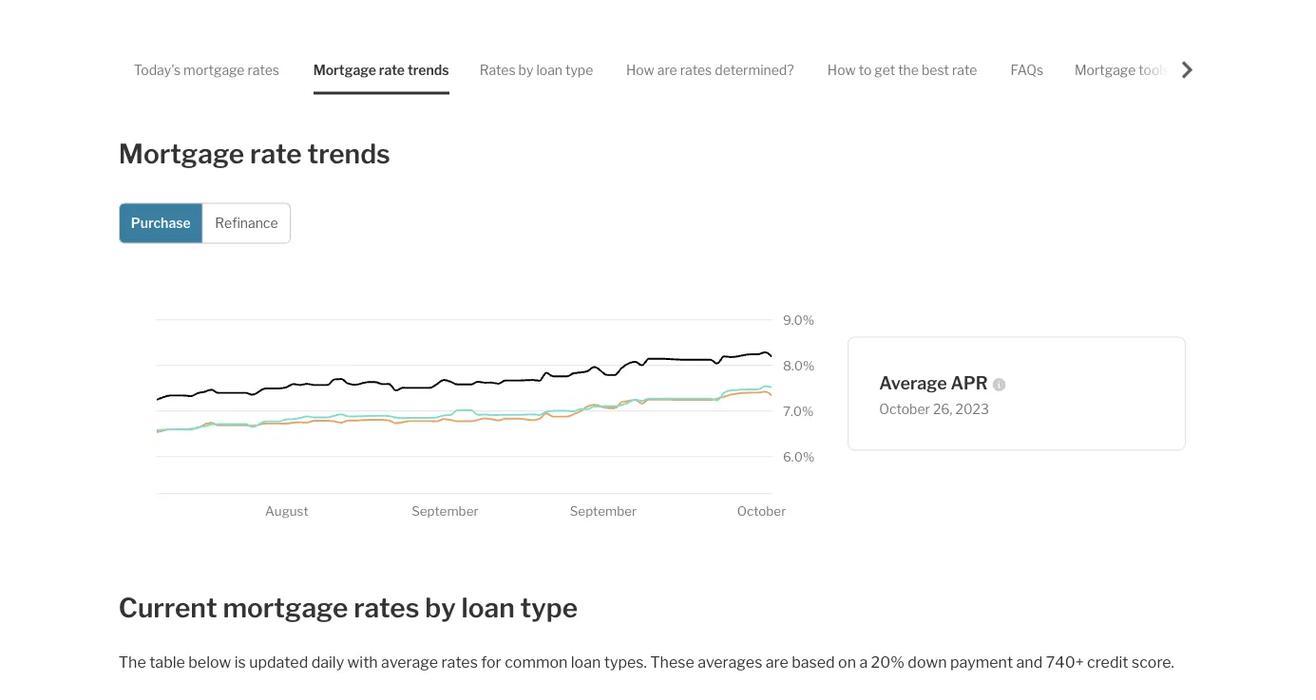 Task type: describe. For each thing, give the bounding box(es) containing it.
payment
[[950, 654, 1013, 672]]

these
[[650, 654, 694, 672]]

refinance
[[215, 215, 278, 231]]

is
[[234, 654, 246, 672]]

mortgage for current
[[223, 592, 348, 625]]

how for how to get the best rate
[[828, 62, 856, 78]]

Refinance radio
[[202, 203, 291, 244]]

average
[[381, 654, 438, 672]]

how are rates determined? link
[[626, 46, 794, 94]]

credit
[[1087, 654, 1129, 672]]

Purchase radio
[[119, 203, 203, 244]]

updated
[[249, 654, 308, 672]]

daily
[[311, 654, 344, 672]]

0 horizontal spatial are
[[657, 62, 677, 78]]

rates for current
[[354, 592, 419, 625]]

the
[[119, 654, 146, 672]]

faqs link
[[1011, 46, 1044, 94]]

today's mortgage rates link
[[134, 46, 279, 94]]

october 26, 2023
[[879, 402, 989, 418]]

2023
[[956, 402, 989, 418]]

0 horizontal spatial trends
[[307, 138, 390, 170]]

purchase
[[131, 215, 191, 231]]

mortgage tools
[[1075, 62, 1170, 78]]

the table below is updated daily with average rates for common loan types. these averages are based on a 20% down payment and 740+ credit score.
[[119, 654, 1175, 672]]

1 vertical spatial mortgage rate trends
[[119, 138, 390, 170]]

best
[[922, 62, 949, 78]]

option group containing purchase
[[119, 203, 291, 244]]

on
[[838, 654, 856, 672]]

mortgage rate trends link
[[313, 46, 449, 94]]

2 horizontal spatial rate
[[952, 62, 977, 78]]

down
[[908, 654, 947, 672]]

mortgage tools link
[[1075, 46, 1170, 94]]

average apr
[[879, 373, 988, 394]]

rates by loan type
[[480, 62, 593, 78]]

mortgage for the mortgage tools "link" at the top right of the page
[[1075, 62, 1136, 78]]

determined?
[[715, 62, 794, 78]]

rates
[[480, 62, 516, 78]]

how for how are rates determined?
[[626, 62, 655, 78]]

for
[[481, 654, 502, 672]]

averages
[[698, 654, 763, 672]]

26,
[[933, 402, 953, 418]]

740+
[[1046, 654, 1084, 672]]

faqs
[[1011, 62, 1044, 78]]

get
[[875, 62, 895, 78]]

how to get the best rate
[[828, 62, 977, 78]]

today's
[[134, 62, 181, 78]]

0 vertical spatial by
[[519, 62, 534, 78]]

table
[[149, 654, 185, 672]]

0 vertical spatial trends
[[408, 62, 449, 78]]

0 horizontal spatial mortgage
[[119, 138, 244, 170]]

types.
[[604, 654, 647, 672]]

0 vertical spatial loan
[[536, 62, 563, 78]]

current  mortgage rates by loan type
[[119, 592, 578, 625]]

1 horizontal spatial are
[[766, 654, 789, 672]]

2 vertical spatial loan
[[571, 654, 601, 672]]



Task type: locate. For each thing, give the bounding box(es) containing it.
trends left rates
[[408, 62, 449, 78]]

rates for how
[[680, 62, 712, 78]]

with
[[347, 654, 378, 672]]

rates by loan type link
[[480, 46, 593, 94]]

type up common on the left
[[520, 592, 578, 625]]

0 vertical spatial type
[[566, 62, 593, 78]]

0 horizontal spatial by
[[425, 592, 456, 625]]

how to get the best rate link
[[828, 46, 977, 94]]

average
[[879, 373, 947, 394]]

to
[[859, 62, 872, 78]]

type right rates
[[566, 62, 593, 78]]

mortgage inside "link"
[[1075, 62, 1136, 78]]

0 horizontal spatial how
[[626, 62, 655, 78]]

rates
[[248, 62, 279, 78], [680, 62, 712, 78], [354, 592, 419, 625], [442, 654, 478, 672]]

1 vertical spatial trends
[[307, 138, 390, 170]]

apr
[[951, 373, 988, 394]]

how
[[626, 62, 655, 78], [828, 62, 856, 78]]

the
[[898, 62, 919, 78]]

are left determined?
[[657, 62, 677, 78]]

rates inside "link"
[[248, 62, 279, 78]]

today's mortgage rates
[[134, 62, 279, 78]]

score.
[[1132, 654, 1175, 672]]

based
[[792, 654, 835, 672]]

mortgage right today's at the top left
[[184, 62, 245, 78]]

0 vertical spatial mortgage
[[184, 62, 245, 78]]

trends down mortgage rate trends link
[[307, 138, 390, 170]]

trends
[[408, 62, 449, 78], [307, 138, 390, 170]]

2 horizontal spatial loan
[[571, 654, 601, 672]]

a
[[860, 654, 868, 672]]

rate
[[379, 62, 405, 78], [952, 62, 977, 78], [250, 138, 302, 170]]

type
[[566, 62, 593, 78], [520, 592, 578, 625]]

current
[[119, 592, 217, 625]]

1 how from the left
[[626, 62, 655, 78]]

october
[[879, 402, 930, 418]]

mortgage rate trends
[[313, 62, 449, 78], [119, 138, 390, 170]]

by up average
[[425, 592, 456, 625]]

loan left the types.
[[571, 654, 601, 672]]

how are rates determined?
[[626, 62, 794, 78]]

and
[[1017, 654, 1043, 672]]

1 vertical spatial loan
[[461, 592, 515, 625]]

loan right rates
[[536, 62, 563, 78]]

by right rates
[[519, 62, 534, 78]]

0 vertical spatial mortgage rate trends
[[313, 62, 449, 78]]

0 vertical spatial are
[[657, 62, 677, 78]]

below
[[188, 654, 231, 672]]

1 vertical spatial are
[[766, 654, 789, 672]]

mortgage for today's
[[184, 62, 245, 78]]

1 horizontal spatial loan
[[536, 62, 563, 78]]

0 horizontal spatial loan
[[461, 592, 515, 625]]

loan up for in the left of the page
[[461, 592, 515, 625]]

loan
[[536, 62, 563, 78], [461, 592, 515, 625], [571, 654, 601, 672]]

1 horizontal spatial mortgage
[[313, 62, 376, 78]]

mortgage for mortgage rate trends link
[[313, 62, 376, 78]]

by
[[519, 62, 534, 78], [425, 592, 456, 625]]

mortgage inside "link"
[[184, 62, 245, 78]]

20%
[[871, 654, 905, 672]]

mortgage
[[313, 62, 376, 78], [1075, 62, 1136, 78], [119, 138, 244, 170]]

option group
[[119, 203, 291, 244]]

1 horizontal spatial by
[[519, 62, 534, 78]]

1 vertical spatial type
[[520, 592, 578, 625]]

1 horizontal spatial trends
[[408, 62, 449, 78]]

tools
[[1139, 62, 1170, 78]]

1 horizontal spatial rate
[[379, 62, 405, 78]]

next image
[[1180, 61, 1197, 79]]

mortgage up updated
[[223, 592, 348, 625]]

are
[[657, 62, 677, 78], [766, 654, 789, 672]]

1 horizontal spatial how
[[828, 62, 856, 78]]

1 vertical spatial mortgage
[[223, 592, 348, 625]]

0 horizontal spatial rate
[[250, 138, 302, 170]]

rates for today's
[[248, 62, 279, 78]]

2 horizontal spatial mortgage
[[1075, 62, 1136, 78]]

type inside rates by loan type link
[[566, 62, 593, 78]]

common
[[505, 654, 568, 672]]

are left based
[[766, 654, 789, 672]]

1 vertical spatial by
[[425, 592, 456, 625]]

2 how from the left
[[828, 62, 856, 78]]

mortgage
[[184, 62, 245, 78], [223, 592, 348, 625]]



Task type: vqa. For each thing, say whether or not it's contained in the screenshot.
right 'BY'
yes



